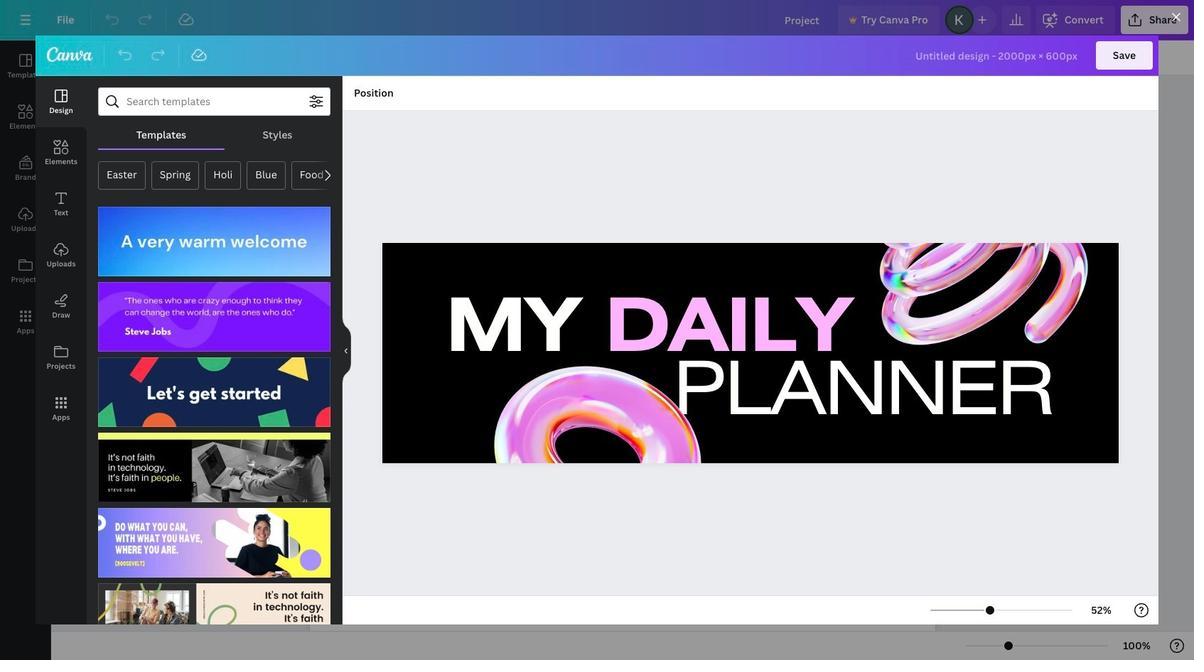 Task type: describe. For each thing, give the bounding box(es) containing it.
main menu bar
[[0, 0, 1194, 41]]

Design title text field
[[773, 6, 832, 34]]



Task type: locate. For each thing, give the bounding box(es) containing it.
None text field
[[310, 85, 935, 660]]

side panel tab list
[[0, 41, 51, 348]]



Task type: vqa. For each thing, say whether or not it's contained in the screenshot.
Side Panel TAB LIST
yes



